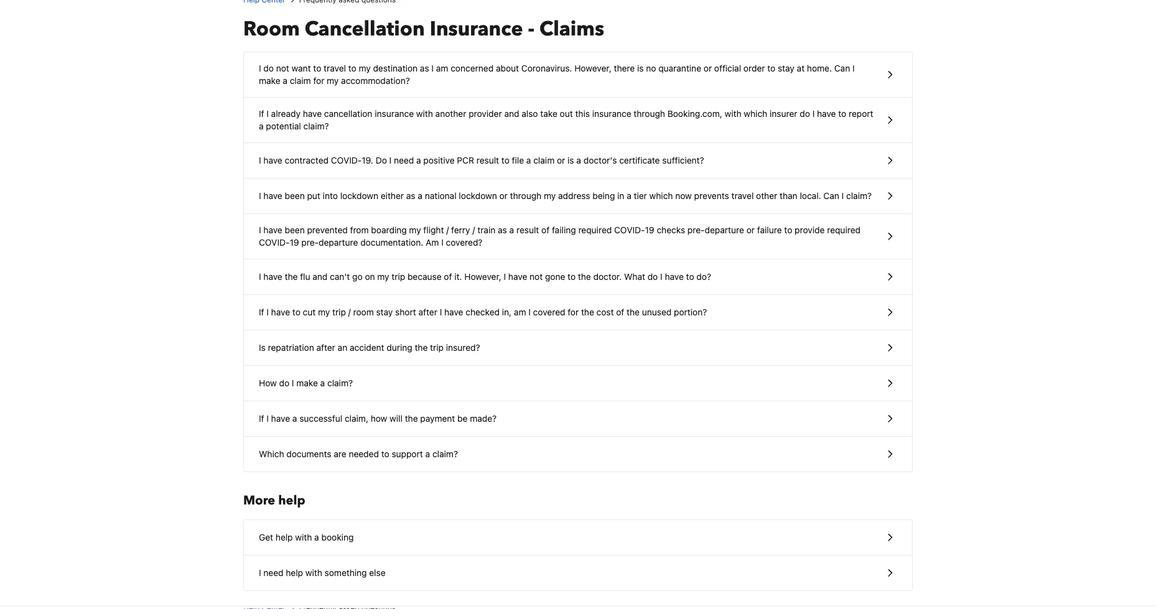 Task type: describe. For each thing, give the bounding box(es) containing it.
gone
[[545, 272, 565, 282]]

a left the successful
[[292, 414, 297, 424]]

out
[[560, 109, 573, 119]]

to inside if i already have cancellation insurance with another provider and also take out this insurance through booking.com, with which insurer do i have to report a potential claim?
[[838, 109, 847, 119]]

the inside if i have a successful claim, how will the payment be made? button
[[405, 414, 418, 424]]

being
[[593, 191, 615, 201]]

2 horizontal spatial of
[[616, 307, 624, 317]]

can't
[[330, 272, 350, 282]]

cancellation
[[324, 109, 372, 119]]

than
[[780, 191, 798, 201]]

help inside i need help with something else button
[[286, 568, 303, 578]]

file
[[512, 155, 524, 166]]

in,
[[502, 307, 512, 317]]

a left booking
[[314, 532, 319, 543]]

national
[[425, 191, 457, 201]]

1 insurance from the left
[[375, 109, 414, 119]]

what
[[624, 272, 645, 282]]

have left report
[[817, 109, 836, 119]]

during
[[387, 343, 412, 353]]

be
[[458, 414, 468, 424]]

been for put
[[285, 191, 305, 201]]

coronavirus.
[[521, 63, 572, 73]]

other
[[756, 191, 778, 201]]

an
[[338, 343, 347, 353]]

1 horizontal spatial not
[[530, 272, 543, 282]]

contracted
[[285, 155, 329, 166]]

1 vertical spatial 19
[[290, 237, 299, 248]]

1 vertical spatial pre-
[[301, 237, 319, 248]]

order
[[744, 63, 765, 73]]

documents
[[287, 449, 331, 459]]

a left positive
[[416, 155, 421, 166]]

1 horizontal spatial 19
[[645, 225, 655, 235]]

checked
[[466, 307, 500, 317]]

0 horizontal spatial covid-
[[259, 237, 290, 248]]

i need help with something else button
[[244, 556, 912, 591]]

a right file
[[526, 155, 531, 166]]

the inside is repatriation after an accident during the trip insured? button
[[415, 343, 428, 353]]

payment
[[420, 414, 455, 424]]

needed
[[349, 449, 379, 459]]

my left address
[[544, 191, 556, 201]]

concerned
[[451, 63, 494, 73]]

am
[[426, 237, 439, 248]]

a left doctor's at the right top
[[577, 155, 581, 166]]

1 horizontal spatial departure
[[705, 225, 744, 235]]

i have been prevented from boarding my flight / ferry / train as a result of failing required covid-19 checks pre-departure or failure to provide required covid-19 pre-departure documentation. am i covered?
[[259, 225, 861, 248]]

else
[[369, 568, 386, 578]]

booking.com,
[[668, 109, 722, 119]]

0 horizontal spatial of
[[444, 272, 452, 282]]

prevented
[[307, 225, 348, 235]]

2 horizontal spatial trip
[[430, 343, 444, 353]]

to right the order
[[768, 63, 776, 73]]

have left flu
[[263, 272, 282, 282]]

to left the do?
[[686, 272, 694, 282]]

a left national
[[418, 191, 423, 201]]

a up the successful
[[320, 378, 325, 388]]

have left cut
[[271, 307, 290, 317]]

if i have a successful claim, how will the payment be made? button
[[244, 401, 912, 437]]

there
[[614, 63, 635, 73]]

short
[[395, 307, 416, 317]]

i do not want to travel to my destination as i am concerned about coronavirus. however, there is no quarantine or official order to stay at home. can i make a claim for my accommodation? button
[[244, 52, 912, 98]]

failing
[[552, 225, 576, 235]]

flu
[[300, 272, 310, 282]]

not inside i do not want to travel to my destination as i am concerned about coronavirus. however, there is no quarantine or official order to stay at home. can i make a claim for my accommodation?
[[276, 63, 289, 73]]

the left the doctor.
[[578, 272, 591, 282]]

put
[[307, 191, 320, 201]]

no
[[646, 63, 656, 73]]

0 horizontal spatial after
[[316, 343, 335, 353]]

also
[[522, 109, 538, 119]]

accident
[[350, 343, 384, 353]]

certificate
[[619, 155, 660, 166]]

tier
[[634, 191, 647, 201]]

0 vertical spatial after
[[419, 307, 437, 317]]

do?
[[697, 272, 711, 282]]

room
[[243, 16, 300, 43]]

do inside i do not want to travel to my destination as i am concerned about coronavirus. however, there is no quarantine or official order to stay at home. can i make a claim for my accommodation?
[[263, 63, 274, 73]]

in
[[617, 191, 625, 201]]

1 vertical spatial covid-
[[614, 225, 645, 235]]

0 horizontal spatial through
[[510, 191, 542, 201]]

to right want
[[313, 63, 321, 73]]

my right on
[[377, 272, 389, 282]]

to inside which documents are needed to support a claim? button
[[381, 449, 389, 459]]

boarding
[[371, 225, 407, 235]]

if i have to cut my trip / room stay short after i have checked in, am i covered for the cost of the unused portion?
[[259, 307, 707, 317]]

have left the do?
[[665, 272, 684, 282]]

is for there
[[637, 63, 644, 73]]

a right in
[[627, 191, 632, 201]]

-
[[528, 16, 535, 43]]

train
[[478, 225, 496, 235]]

i have contracted covid-19. do i need a positive pcr result to file a claim or is a doctor's certificate sufficient?
[[259, 155, 704, 166]]

if for if i already have cancellation insurance with another provider and also take out this insurance through booking.com, with which insurer do i have to report a potential claim?
[[259, 109, 264, 119]]

if for if i have a successful claim, how will the payment be made?
[[259, 414, 264, 424]]

is repatriation after an accident during the trip insured?
[[259, 343, 480, 353]]

how do i make a claim?
[[259, 378, 353, 388]]

how
[[371, 414, 387, 424]]

address
[[558, 191, 590, 201]]

something
[[325, 568, 367, 578]]

have inside if i have a successful claim, how will the payment be made? button
[[271, 414, 290, 424]]

cut
[[303, 307, 316, 317]]

1 vertical spatial need
[[263, 568, 284, 578]]

covered
[[533, 307, 565, 317]]

0 horizontal spatial and
[[313, 272, 328, 282]]

cost
[[597, 307, 614, 317]]

as inside i have been prevented from boarding my flight / ferry / train as a result of failing required covid-19 checks pre-departure or failure to provide required covid-19 pre-departure documentation. am i covered?
[[498, 225, 507, 235]]

sufficient?
[[662, 155, 704, 166]]

1 horizontal spatial need
[[394, 155, 414, 166]]

for inside i do not want to travel to my destination as i am concerned about coronavirus. however, there is no quarantine or official order to stay at home. can i make a claim for my accommodation?
[[313, 76, 324, 86]]

1 vertical spatial travel
[[732, 191, 754, 201]]

insurance
[[430, 16, 523, 43]]

now
[[675, 191, 692, 201]]

to up accommodation?
[[348, 63, 356, 73]]

claim? inside which documents are needed to support a claim? button
[[433, 449, 458, 459]]

1 vertical spatial can
[[824, 191, 840, 201]]

1 vertical spatial which
[[650, 191, 673, 201]]

with right booking.com,
[[725, 109, 742, 119]]

and inside if i already have cancellation insurance with another provider and also take out this insurance through booking.com, with which insurer do i have to report a potential claim?
[[504, 109, 519, 119]]

report
[[849, 109, 874, 119]]

or up the i have been put into lockdown either as a national lockdown or through my address being in a tier which now prevents travel other than local. can i claim?
[[557, 155, 565, 166]]

official
[[714, 63, 741, 73]]

potential
[[266, 121, 301, 131]]

claim? inside how do i make a claim? button
[[327, 378, 353, 388]]

i have contracted covid-19. do i need a positive pcr result to file a claim or is a doctor's certificate sufficient? button
[[244, 143, 912, 179]]

doctor.
[[593, 272, 622, 282]]

travel inside i do not want to travel to my destination as i am concerned about coronavirus. however, there is no quarantine or official order to stay at home. can i make a claim for my accommodation?
[[324, 63, 346, 73]]

which
[[259, 449, 284, 459]]

prevents
[[694, 191, 729, 201]]

can inside i do not want to travel to my destination as i am concerned about coronavirus. however, there is no quarantine or official order to stay at home. can i make a claim for my accommodation?
[[834, 63, 850, 73]]

i have been prevented from boarding my flight / ferry / train as a result of failing required covid-19 checks pre-departure or failure to provide required covid-19 pre-departure documentation. am i covered? button
[[244, 214, 912, 260]]

i have the flu and can't go on my trip because of it. however, i have not gone to the doctor. what do i have to do?
[[259, 272, 711, 282]]

claim inside i do not want to travel to my destination as i am concerned about coronavirus. however, there is no quarantine or official order to stay at home. can i make a claim for my accommodation?
[[290, 76, 311, 86]]

more help
[[243, 492, 305, 509]]

of inside i have been prevented from boarding my flight / ferry / train as a result of failing required covid-19 checks pre-departure or failure to provide required covid-19 pre-departure documentation. am i covered?
[[542, 225, 550, 235]]

repatriation
[[268, 343, 314, 353]]

0 vertical spatial trip
[[392, 272, 405, 282]]



Task type: locate. For each thing, give the bounding box(es) containing it.
1 horizontal spatial of
[[542, 225, 550, 235]]

pre-
[[688, 225, 705, 235], [301, 237, 319, 248]]

my inside i have been prevented from boarding my flight / ferry / train as a result of failing required covid-19 checks pre-departure or failure to provide required covid-19 pre-departure documentation. am i covered?
[[409, 225, 421, 235]]

to right failure on the top of the page
[[784, 225, 793, 235]]

get
[[259, 532, 273, 543]]

trip left "room"
[[332, 307, 346, 317]]

result left failing
[[517, 225, 539, 235]]

are
[[334, 449, 346, 459]]

1 horizontal spatial lockdown
[[459, 191, 497, 201]]

a inside i have been prevented from boarding my flight / ferry / train as a result of failing required covid-19 checks pre-departure or failure to provide required covid-19 pre-departure documentation. am i covered?
[[510, 225, 514, 235]]

to inside i have been prevented from boarding my flight / ferry / train as a result of failing required covid-19 checks pre-departure or failure to provide required covid-19 pre-departure documentation. am i covered?
[[784, 225, 793, 235]]

result inside button
[[477, 155, 499, 166]]

accommodation?
[[341, 76, 410, 86]]

0 vertical spatial covid-
[[331, 155, 362, 166]]

0 horizontal spatial as
[[406, 191, 415, 201]]

0 vertical spatial not
[[276, 63, 289, 73]]

/ left ferry
[[446, 225, 449, 235]]

to right needed
[[381, 449, 389, 459]]

which left insurer
[[744, 109, 768, 119]]

it.
[[454, 272, 462, 282]]

been for prevented
[[285, 225, 305, 235]]

have left put
[[263, 191, 282, 201]]

1 vertical spatial help
[[276, 532, 293, 543]]

is for or
[[568, 155, 574, 166]]

make inside i do not want to travel to my destination as i am concerned about coronavirus. however, there is no quarantine or official order to stay at home. can i make a claim for my accommodation?
[[259, 76, 280, 86]]

a inside i do not want to travel to my destination as i am concerned about coronavirus. however, there is no quarantine or official order to stay at home. can i make a claim for my accommodation?
[[283, 76, 287, 86]]

do right what
[[648, 272, 658, 282]]

i do not want to travel to my destination as i am concerned about coronavirus. however, there is no quarantine or official order to stay at home. can i make a claim for my accommodation?
[[259, 63, 855, 86]]

required right failing
[[578, 225, 612, 235]]

1 horizontal spatial make
[[296, 378, 318, 388]]

2 insurance from the left
[[592, 109, 631, 119]]

the left flu
[[285, 272, 298, 282]]

with left booking
[[295, 532, 312, 543]]

2 if from the top
[[259, 307, 264, 317]]

do left want
[[263, 63, 274, 73]]

with left something
[[305, 568, 322, 578]]

not left want
[[276, 63, 289, 73]]

0 horizontal spatial not
[[276, 63, 289, 73]]

1 horizontal spatial pre-
[[688, 225, 705, 235]]

however, inside i do not want to travel to my destination as i am concerned about coronavirus. however, there is no quarantine or official order to stay at home. can i make a claim for my accommodation?
[[575, 63, 612, 73]]

or left failure on the top of the page
[[747, 225, 755, 235]]

however, inside the i have the flu and can't go on my trip because of it. however, i have not gone to the doctor. what do i have to do? button
[[464, 272, 501, 282]]

more
[[243, 492, 275, 509]]

which
[[744, 109, 768, 119], [650, 191, 673, 201]]

0 vertical spatial pre-
[[688, 225, 705, 235]]

my right cut
[[318, 307, 330, 317]]

a right the support
[[425, 449, 430, 459]]

0 horizontal spatial departure
[[319, 237, 358, 248]]

have up which
[[271, 414, 290, 424]]

trip left "because"
[[392, 272, 405, 282]]

or inside i have been prevented from boarding my flight / ferry / train as a result of failing required covid-19 checks pre-departure or failure to provide required covid-19 pre-departure documentation. am i covered?
[[747, 225, 755, 235]]

checks
[[657, 225, 685, 235]]

to left file
[[502, 155, 510, 166]]

0 horizontal spatial is
[[568, 155, 574, 166]]

which right tier
[[650, 191, 673, 201]]

1 horizontal spatial which
[[744, 109, 768, 119]]

help down get help with a booking
[[286, 568, 303, 578]]

0 horizontal spatial /
[[348, 307, 351, 317]]

which inside if i already have cancellation insurance with another provider and also take out this insurance through booking.com, with which insurer do i have to report a potential claim?
[[744, 109, 768, 119]]

with left another
[[416, 109, 433, 119]]

as inside i do not want to travel to my destination as i am concerned about coronavirus. however, there is no quarantine or official order to stay at home. can i make a claim for my accommodation?
[[420, 63, 429, 73]]

1 horizontal spatial as
[[420, 63, 429, 73]]

0 horizontal spatial 19
[[290, 237, 299, 248]]

however, right it.
[[464, 272, 501, 282]]

if inside if i already have cancellation insurance with another provider and also take out this insurance through booking.com, with which insurer do i have to report a potential claim?
[[259, 109, 264, 119]]

0 vertical spatial which
[[744, 109, 768, 119]]

if for if i have to cut my trip / room stay short after i have checked in, am i covered for the cost of the unused portion?
[[259, 307, 264, 317]]

how do i make a claim? button
[[244, 366, 912, 401]]

travel left other
[[732, 191, 754, 201]]

claim? inside i have been put into lockdown either as a national lockdown or through my address being in a tier which now prevents travel other than local. can i claim? button
[[846, 191, 872, 201]]

not left gone
[[530, 272, 543, 282]]

is left doctor's at the right top
[[568, 155, 574, 166]]

2 required from the left
[[827, 225, 861, 235]]

positive
[[423, 155, 455, 166]]

stay left "at"
[[778, 63, 795, 73]]

from
[[350, 225, 369, 235]]

1 vertical spatial for
[[568, 307, 579, 317]]

if up is
[[259, 307, 264, 317]]

if i already have cancellation insurance with another provider and also take out this insurance through booking.com, with which insurer do i have to report a potential claim?
[[259, 109, 874, 131]]

do right how
[[279, 378, 289, 388]]

1 if from the top
[[259, 109, 264, 119]]

cancellation
[[305, 16, 425, 43]]

0 horizontal spatial however,
[[464, 272, 501, 282]]

result right pcr
[[477, 155, 499, 166]]

result inside i have been prevented from boarding my flight / ferry / train as a result of failing required covid-19 checks pre-departure or failure to provide required covid-19 pre-departure documentation. am i covered?
[[517, 225, 539, 235]]

lockdown up train
[[459, 191, 497, 201]]

to
[[313, 63, 321, 73], [348, 63, 356, 73], [768, 63, 776, 73], [838, 109, 847, 119], [502, 155, 510, 166], [784, 225, 793, 235], [568, 272, 576, 282], [686, 272, 694, 282], [292, 307, 300, 317], [381, 449, 389, 459]]

1 horizontal spatial and
[[504, 109, 519, 119]]

have inside i have been prevented from boarding my flight / ferry / train as a result of failing required covid-19 checks pre-departure or failure to provide required covid-19 pre-departure documentation. am i covered?
[[263, 225, 282, 235]]

stay right "room"
[[376, 307, 393, 317]]

1 vertical spatial am
[[514, 307, 526, 317]]

or inside i do not want to travel to my destination as i am concerned about coronavirus. however, there is no quarantine or official order to stay at home. can i make a claim for my accommodation?
[[704, 63, 712, 73]]

have up in,
[[508, 272, 527, 282]]

is repatriation after an accident during the trip insured? button
[[244, 330, 912, 366]]

if left already
[[259, 109, 264, 119]]

0 horizontal spatial which
[[650, 191, 673, 201]]

0 horizontal spatial for
[[313, 76, 324, 86]]

to inside i have contracted covid-19. do i need a positive pcr result to file a claim or is a doctor's certificate sufficient? button
[[502, 155, 510, 166]]

i have been put into lockdown either as a national lockdown or through my address being in a tier which now prevents travel other than local. can i claim? button
[[244, 179, 912, 214]]

provide
[[795, 225, 825, 235]]

0 vertical spatial travel
[[324, 63, 346, 73]]

2 vertical spatial covid-
[[259, 237, 290, 248]]

is inside i have contracted covid-19. do i need a positive pcr result to file a claim or is a doctor's certificate sufficient? button
[[568, 155, 574, 166]]

1 horizontal spatial insurance
[[592, 109, 631, 119]]

the right during
[[415, 343, 428, 353]]

been inside button
[[285, 191, 305, 201]]

after right short
[[419, 307, 437, 317]]

0 vertical spatial result
[[477, 155, 499, 166]]

0 horizontal spatial need
[[263, 568, 284, 578]]

not
[[276, 63, 289, 73], [530, 272, 543, 282]]

on
[[365, 272, 375, 282]]

booking
[[321, 532, 354, 543]]

2 horizontal spatial /
[[473, 225, 475, 235]]

1 horizontal spatial am
[[514, 307, 526, 317]]

ferry
[[451, 225, 470, 235]]

however, left there
[[575, 63, 612, 73]]

made?
[[470, 414, 497, 424]]

if i have a successful claim, how will the payment be made?
[[259, 414, 497, 424]]

get help with a booking button
[[244, 520, 912, 556]]

do right insurer
[[800, 109, 810, 119]]

1 vertical spatial claim
[[534, 155, 555, 166]]

room
[[353, 307, 374, 317]]

0 vertical spatial is
[[637, 63, 644, 73]]

which documents are needed to support a claim? button
[[244, 437, 912, 472]]

for up cancellation
[[313, 76, 324, 86]]

1 vertical spatial through
[[510, 191, 542, 201]]

0 horizontal spatial lockdown
[[340, 191, 378, 201]]

1 horizontal spatial trip
[[392, 272, 405, 282]]

1 horizontal spatial result
[[517, 225, 539, 235]]

been
[[285, 191, 305, 201], [285, 225, 305, 235]]

0 horizontal spatial stay
[[376, 307, 393, 317]]

1 vertical spatial not
[[530, 272, 543, 282]]

go
[[352, 272, 363, 282]]

my up accommodation?
[[359, 63, 371, 73]]

1 vertical spatial if
[[259, 307, 264, 317]]

make up already
[[259, 76, 280, 86]]

help right more
[[278, 492, 305, 509]]

claim right file
[[534, 155, 555, 166]]

0 horizontal spatial am
[[436, 63, 448, 73]]

about
[[496, 63, 519, 73]]

portion?
[[674, 307, 707, 317]]

will
[[390, 414, 403, 424]]

help for get
[[276, 532, 293, 543]]

insurance
[[375, 109, 414, 119], [592, 109, 631, 119]]

1 horizontal spatial however,
[[575, 63, 612, 73]]

as
[[420, 63, 429, 73], [406, 191, 415, 201], [498, 225, 507, 235]]

lockdown right into
[[340, 191, 378, 201]]

/ inside if i have to cut my trip / room stay short after i have checked in, am i covered for the cost of the unused portion? button
[[348, 307, 351, 317]]

flight
[[423, 225, 444, 235]]

support
[[392, 449, 423, 459]]

my left flight
[[409, 225, 421, 235]]

provider
[[469, 109, 502, 119]]

1 vertical spatial departure
[[319, 237, 358, 248]]

1 vertical spatial of
[[444, 272, 452, 282]]

2 vertical spatial trip
[[430, 343, 444, 353]]

have left the contracted at the left top of page
[[263, 155, 282, 166]]

trip
[[392, 272, 405, 282], [332, 307, 346, 317], [430, 343, 444, 353]]

is inside i do not want to travel to my destination as i am concerned about coronavirus. however, there is no quarantine or official order to stay at home. can i make a claim for my accommodation?
[[637, 63, 644, 73]]

insured?
[[446, 343, 480, 353]]

home.
[[807, 63, 832, 73]]

through inside if i already have cancellation insurance with another provider and also take out this insurance through booking.com, with which insurer do i have to report a potential claim?
[[634, 109, 665, 119]]

claims
[[540, 16, 604, 43]]

as right train
[[498, 225, 507, 235]]

1 vertical spatial result
[[517, 225, 539, 235]]

covid-
[[331, 155, 362, 166], [614, 225, 645, 235], [259, 237, 290, 248]]

required right provide
[[827, 225, 861, 235]]

a right train
[[510, 225, 514, 235]]

through down file
[[510, 191, 542, 201]]

1 horizontal spatial covid-
[[331, 155, 362, 166]]

/ left "room"
[[348, 307, 351, 317]]

have right already
[[303, 109, 322, 119]]

0 vertical spatial for
[[313, 76, 324, 86]]

failure
[[757, 225, 782, 235]]

1 horizontal spatial claim
[[534, 155, 555, 166]]

can
[[834, 63, 850, 73], [824, 191, 840, 201]]

1 required from the left
[[578, 225, 612, 235]]

successful
[[299, 414, 342, 424]]

1 horizontal spatial stay
[[778, 63, 795, 73]]

2 lockdown from the left
[[459, 191, 497, 201]]

1 been from the top
[[285, 191, 305, 201]]

is left 'no'
[[637, 63, 644, 73]]

0 horizontal spatial required
[[578, 225, 612, 235]]

2 been from the top
[[285, 225, 305, 235]]

0 vertical spatial of
[[542, 225, 550, 235]]

am inside if i have to cut my trip / room stay short after i have checked in, am i covered for the cost of the unused portion? button
[[514, 307, 526, 317]]

if i have to cut my trip / room stay short after i have checked in, am i covered for the cost of the unused portion? button
[[244, 295, 912, 330]]

departure down prevents
[[705, 225, 744, 235]]

as right destination
[[420, 63, 429, 73]]

make
[[259, 76, 280, 86], [296, 378, 318, 388]]

been left prevented
[[285, 225, 305, 235]]

a
[[283, 76, 287, 86], [259, 121, 264, 131], [416, 155, 421, 166], [526, 155, 531, 166], [577, 155, 581, 166], [418, 191, 423, 201], [627, 191, 632, 201], [510, 225, 514, 235], [320, 378, 325, 388], [292, 414, 297, 424], [425, 449, 430, 459], [314, 532, 319, 543]]

pcr
[[457, 155, 474, 166]]

0 vertical spatial need
[[394, 155, 414, 166]]

make up the successful
[[296, 378, 318, 388]]

doctor's
[[584, 155, 617, 166]]

destination
[[373, 63, 418, 73]]

help inside get help with a booking button
[[276, 532, 293, 543]]

to left cut
[[292, 307, 300, 317]]

need right do
[[394, 155, 414, 166]]

covered?
[[446, 237, 483, 248]]

1 horizontal spatial /
[[446, 225, 449, 235]]

0 horizontal spatial trip
[[332, 307, 346, 317]]

0 horizontal spatial make
[[259, 76, 280, 86]]

local.
[[800, 191, 821, 201]]

1 horizontal spatial through
[[634, 109, 665, 119]]

have left checked at the left of page
[[444, 307, 463, 317]]

of right cost
[[616, 307, 624, 317]]

2 vertical spatial help
[[286, 568, 303, 578]]

2 horizontal spatial covid-
[[614, 225, 645, 235]]

2 horizontal spatial as
[[498, 225, 507, 235]]

covid- inside button
[[331, 155, 362, 166]]

a inside if i already have cancellation insurance with another provider and also take out this insurance through booking.com, with which insurer do i have to report a potential claim?
[[259, 121, 264, 131]]

3 if from the top
[[259, 414, 264, 424]]

of
[[542, 225, 550, 235], [444, 272, 452, 282], [616, 307, 624, 317]]

0 vertical spatial been
[[285, 191, 305, 201]]

1 horizontal spatial is
[[637, 63, 644, 73]]

am left concerned on the top left of the page
[[436, 63, 448, 73]]

1 vertical spatial however,
[[464, 272, 501, 282]]

need down get
[[263, 568, 284, 578]]

0 horizontal spatial insurance
[[375, 109, 414, 119]]

1 horizontal spatial required
[[827, 225, 861, 235]]

have inside i have contracted covid-19. do i need a positive pcr result to file a claim or is a doctor's certificate sufficient? button
[[263, 155, 282, 166]]

because
[[408, 272, 442, 282]]

pre- down prevented
[[301, 237, 319, 248]]

1 vertical spatial stay
[[376, 307, 393, 317]]

0 vertical spatial and
[[504, 109, 519, 119]]

my up cancellation
[[327, 76, 339, 86]]

make inside how do i make a claim? button
[[296, 378, 318, 388]]

1 vertical spatial make
[[296, 378, 318, 388]]

0 vertical spatial as
[[420, 63, 429, 73]]

0 vertical spatial departure
[[705, 225, 744, 235]]

get help with a booking
[[259, 532, 354, 543]]

0 vertical spatial help
[[278, 492, 305, 509]]

2 vertical spatial if
[[259, 414, 264, 424]]

claim? right the potential in the left of the page
[[303, 121, 329, 131]]

room cancellation insurance - claims
[[243, 16, 604, 43]]

a left the potential in the left of the page
[[259, 121, 264, 131]]

0 vertical spatial am
[[436, 63, 448, 73]]

as inside i have been put into lockdown either as a national lockdown or through my address being in a tier which now prevents travel other than local. can i claim? button
[[406, 191, 415, 201]]

at
[[797, 63, 805, 73]]

1 vertical spatial trip
[[332, 307, 346, 317]]

to right gone
[[568, 272, 576, 282]]

or left official
[[704, 63, 712, 73]]

of left failing
[[542, 225, 550, 235]]

i need help with something else
[[259, 568, 386, 578]]

claim down want
[[290, 76, 311, 86]]

claim? inside if i already have cancellation insurance with another provider and also take out this insurance through booking.com, with which insurer do i have to report a potential claim?
[[303, 121, 329, 131]]

2 vertical spatial of
[[616, 307, 624, 317]]

i have the flu and can't go on my trip because of it. however, i have not gone to the doctor. what do i have to do? button
[[244, 260, 912, 295]]

to inside if i have to cut my trip / room stay short after i have checked in, am i covered for the cost of the unused portion? button
[[292, 307, 300, 317]]

travel right want
[[324, 63, 346, 73]]

and right flu
[[313, 272, 328, 282]]

quarantine
[[659, 63, 701, 73]]

for right "covered"
[[568, 307, 579, 317]]

can right home.
[[834, 63, 850, 73]]

after left an
[[316, 343, 335, 353]]

do inside if i already have cancellation insurance with another provider and also take out this insurance through booking.com, with which insurer do i have to report a potential claim?
[[800, 109, 810, 119]]

either
[[381, 191, 404, 201]]

have
[[303, 109, 322, 119], [817, 109, 836, 119], [263, 155, 282, 166], [263, 191, 282, 201], [263, 225, 282, 235], [263, 272, 282, 282], [508, 272, 527, 282], [665, 272, 684, 282], [271, 307, 290, 317], [444, 307, 463, 317], [271, 414, 290, 424]]

1 vertical spatial after
[[316, 343, 335, 353]]

0 vertical spatial if
[[259, 109, 264, 119]]

0 horizontal spatial claim
[[290, 76, 311, 86]]

or down i have contracted covid-19. do i need a positive pcr result to file a claim or is a doctor's certificate sufficient? on the top of page
[[499, 191, 508, 201]]

however,
[[575, 63, 612, 73], [464, 272, 501, 282]]

help for more
[[278, 492, 305, 509]]

to left report
[[838, 109, 847, 119]]

insurer
[[770, 109, 798, 119]]

0 horizontal spatial pre-
[[301, 237, 319, 248]]

been inside i have been prevented from boarding my flight / ferry / train as a result of failing required covid-19 checks pre-departure or failure to provide required covid-19 pre-departure documentation. am i covered?
[[285, 225, 305, 235]]

1 horizontal spatial for
[[568, 307, 579, 317]]

been left put
[[285, 191, 305, 201]]

have inside i have been put into lockdown either as a national lockdown or through my address being in a tier which now prevents travel other than local. can i claim? button
[[263, 191, 282, 201]]

claim?
[[303, 121, 329, 131], [846, 191, 872, 201], [327, 378, 353, 388], [433, 449, 458, 459]]

0 vertical spatial 19
[[645, 225, 655, 235]]

take
[[540, 109, 558, 119]]

the left unused
[[627, 307, 640, 317]]

am inside i do not want to travel to my destination as i am concerned about coronavirus. however, there is no quarantine or official order to stay at home. can i make a claim for my accommodation?
[[436, 63, 448, 73]]

unused
[[642, 307, 672, 317]]

claim
[[290, 76, 311, 86], [534, 155, 555, 166]]

need
[[394, 155, 414, 166], [263, 568, 284, 578]]

can right local.
[[824, 191, 840, 201]]

insurance right this
[[592, 109, 631, 119]]

/ left train
[[473, 225, 475, 235]]

stay inside i do not want to travel to my destination as i am concerned about coronavirus. however, there is no quarantine or official order to stay at home. can i make a claim for my accommodation?
[[778, 63, 795, 73]]

as right the either
[[406, 191, 415, 201]]

0 vertical spatial through
[[634, 109, 665, 119]]

departure down prevented
[[319, 237, 358, 248]]

2 vertical spatial as
[[498, 225, 507, 235]]

0 horizontal spatial result
[[477, 155, 499, 166]]

want
[[292, 63, 311, 73]]

1 lockdown from the left
[[340, 191, 378, 201]]

another
[[435, 109, 466, 119]]

0 vertical spatial claim
[[290, 76, 311, 86]]

is
[[637, 63, 644, 73], [568, 155, 574, 166]]

the left cost
[[581, 307, 594, 317]]



Task type: vqa. For each thing, say whether or not it's contained in the screenshot.
taxis
no



